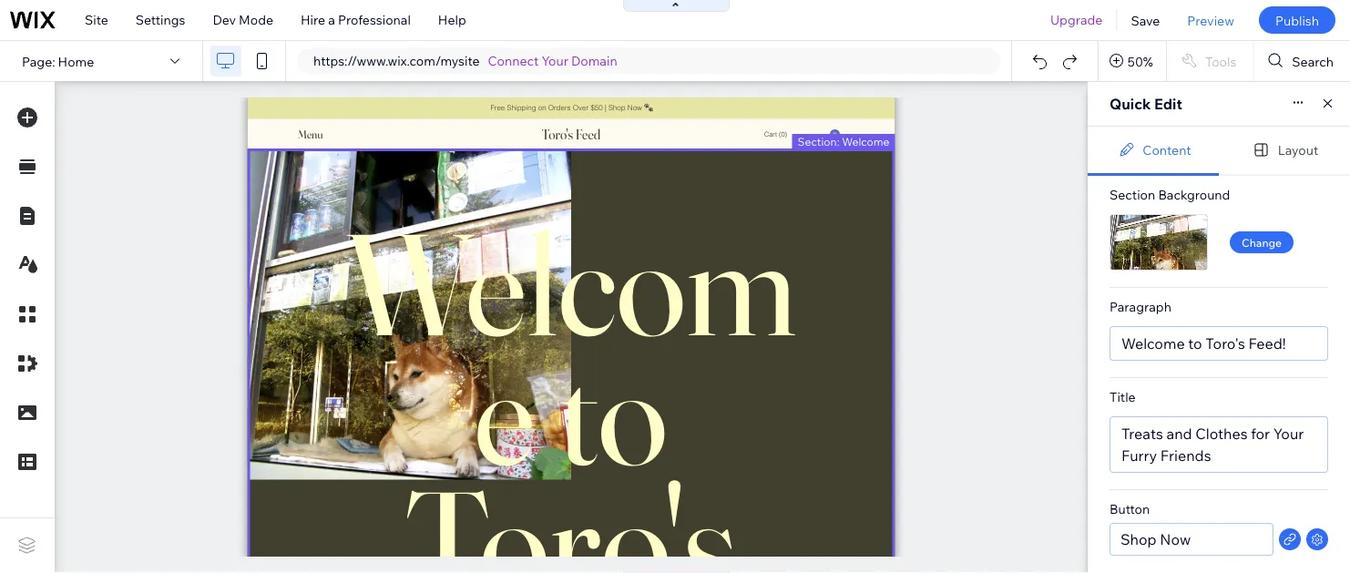 Task type: describe. For each thing, give the bounding box(es) containing it.
section background
[[1110, 187, 1231, 203]]

clothes
[[1196, 425, 1248, 443]]

change button
[[1230, 231, 1294, 253]]

friends
[[1161, 447, 1212, 465]]

site
[[85, 12, 108, 28]]

preview button
[[1174, 0, 1248, 40]]

edit
[[1155, 95, 1183, 113]]

button
[[1110, 501, 1150, 517]]

welcome to toro's feed!
[[1122, 334, 1286, 353]]

preview
[[1188, 12, 1235, 28]]

section: welcome
[[798, 134, 890, 148]]

section:
[[798, 134, 840, 148]]

tools
[[1206, 53, 1237, 69]]

professional
[[338, 12, 411, 28]]

quick edit
[[1110, 95, 1183, 113]]

dev mode
[[213, 12, 273, 28]]

settings
[[136, 12, 185, 28]]

content
[[1143, 142, 1192, 158]]

https://www.wix.com/mysite connect your domain
[[314, 53, 618, 69]]

publish button
[[1259, 6, 1336, 34]]

hire
[[301, 12, 325, 28]]

furry
[[1122, 447, 1158, 465]]

0 horizontal spatial your
[[542, 53, 569, 69]]

1 horizontal spatial welcome
[[1122, 334, 1185, 353]]

for
[[1251, 425, 1271, 443]]

search button
[[1254, 41, 1351, 81]]

a
[[328, 12, 335, 28]]

tools button
[[1167, 41, 1253, 81]]

toro's
[[1206, 334, 1246, 353]]



Task type: locate. For each thing, give the bounding box(es) containing it.
hire a professional
[[301, 12, 411, 28]]

dev
[[213, 12, 236, 28]]

connect
[[488, 53, 539, 69]]

layout
[[1278, 142, 1319, 158]]

50%
[[1128, 53, 1154, 69]]

50% button
[[1099, 41, 1166, 81]]

https://www.wix.com/mysite
[[314, 53, 480, 69]]

None text field
[[1110, 523, 1274, 556]]

0 vertical spatial welcome
[[842, 134, 890, 148]]

mode
[[239, 12, 273, 28]]

welcome
[[842, 134, 890, 148], [1122, 334, 1185, 353]]

welcome right section:
[[842, 134, 890, 148]]

publish
[[1276, 12, 1320, 28]]

1 vertical spatial welcome
[[1122, 334, 1185, 353]]

your inside treats and clothes for your furry friends
[[1274, 425, 1304, 443]]

background
[[1159, 187, 1231, 203]]

upgrade
[[1051, 12, 1103, 28]]

search
[[1293, 53, 1334, 69]]

treats and clothes for your furry friends
[[1122, 425, 1304, 465]]

section
[[1110, 187, 1156, 203]]

change
[[1242, 236, 1282, 249]]

help
[[438, 12, 466, 28]]

0 horizontal spatial welcome
[[842, 134, 890, 148]]

feed!
[[1249, 334, 1286, 353]]

domain
[[571, 53, 618, 69]]

save button
[[1118, 0, 1174, 40]]

0 vertical spatial your
[[542, 53, 569, 69]]

your
[[542, 53, 569, 69], [1274, 425, 1304, 443]]

home
[[58, 53, 94, 69]]

and
[[1167, 425, 1193, 443]]

your right for
[[1274, 425, 1304, 443]]

welcome down paragraph
[[1122, 334, 1185, 353]]

treats
[[1122, 425, 1164, 443]]

paragraph
[[1110, 299, 1172, 315]]

1 vertical spatial your
[[1274, 425, 1304, 443]]

quick
[[1110, 95, 1151, 113]]

to
[[1189, 334, 1203, 353]]

1 horizontal spatial your
[[1274, 425, 1304, 443]]

title
[[1110, 389, 1136, 405]]

your left domain
[[542, 53, 569, 69]]

save
[[1131, 12, 1160, 28]]



Task type: vqa. For each thing, say whether or not it's contained in the screenshot.
Treats
yes



